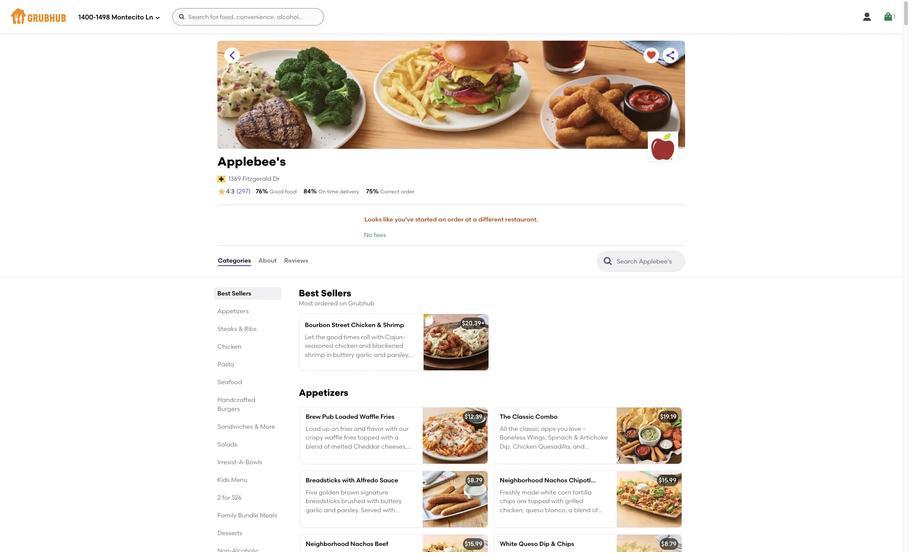 Task type: describe. For each thing, give the bounding box(es) containing it.
dip
[[540, 541, 550, 549]]

2
[[218, 495, 221, 502]]

like
[[383, 216, 393, 224]]

brown
[[341, 490, 359, 497]]

most
[[299, 300, 313, 307]]

you
[[558, 426, 568, 433]]

looks like you've started an order at a different restaurant.
[[365, 216, 538, 224]]

for inside five golden brown signature breadsticks brushed with buttery garlic and parsley. served with creamy alfredo sauce for dipping.
[[372, 516, 380, 524]]

appetizers inside tab
[[218, 308, 249, 315]]

brew pub loaded waffle fries
[[306, 414, 395, 421]]

fees
[[374, 232, 386, 239]]

84
[[304, 188, 311, 195]]

neighborhood nachos chipotle lime chicken image
[[617, 472, 682, 528]]

bourbon street chicken & shrimp
[[305, 322, 404, 329]]

categories button
[[218, 246, 252, 277]]

4.3
[[226, 188, 235, 195]]

1369
[[228, 175, 241, 183]]

neighborhood nachos chipotle lime chicken
[[500, 478, 636, 485]]

creamy
[[306, 516, 328, 524]]

chicken tab
[[218, 343, 278, 352]]

$20.39
[[462, 320, 481, 328]]

$15.99 for neighborhood nachos chipotle lime chicken image
[[659, 478, 677, 485]]

queso
[[519, 541, 538, 549]]

five golden brown signature breadsticks brushed with buttery garlic and parsley. served with creamy alfredo sauce for dipping.
[[306, 490, 405, 524]]

reviews button
[[284, 246, 309, 277]]

dip,
[[500, 444, 512, 451]]

about button
[[258, 246, 277, 277]]

1 horizontal spatial appetizers
[[299, 388, 349, 399]]

neighborhood nachos beef
[[306, 541, 389, 549]]

applebee's logo image
[[648, 132, 679, 162]]

family
[[218, 512, 237, 520]]

& inside tab
[[239, 326, 243, 333]]

buttery
[[381, 499, 402, 506]]

waffle
[[360, 414, 379, 421]]

best sellers most ordered on grubhub
[[299, 288, 375, 307]]

& right dip
[[551, 541, 556, 549]]

meals
[[260, 512, 277, 520]]

golden
[[319, 490, 339, 497]]

lime
[[596, 478, 611, 485]]

on time delivery
[[318, 189, 359, 195]]

garlic
[[306, 507, 323, 515]]

order inside button
[[448, 216, 464, 224]]

served
[[361, 507, 381, 515]]

the classic combo image
[[617, 408, 682, 464]]

classic
[[520, 426, 540, 433]]

2 vertical spatial with
[[383, 507, 395, 515]]

chicken right lime on the bottom
[[612, 478, 636, 485]]

nachos for beef
[[351, 541, 374, 549]]

saved restaurant image
[[647, 50, 657, 61]]

chips
[[557, 541, 575, 549]]

sandwiches
[[218, 424, 253, 431]]

ribs
[[245, 326, 257, 333]]

$8.79 for the breadsticks with alfredo sauce image
[[468, 478, 483, 485]]

best for best sellers most ordered on grubhub
[[299, 288, 319, 299]]

1 horizontal spatial svg image
[[862, 12, 873, 22]]

main navigation navigation
[[0, 0, 903, 34]]

$19.19
[[661, 414, 677, 421]]

bundle
[[238, 512, 259, 520]]

and inside all the classic apps you love – boneless wings, spinach & artichoke dip, chicken quesadilla, and mozzarella sticks.
[[573, 444, 585, 451]]

steaks & ribs
[[218, 326, 257, 333]]

white
[[500, 541, 518, 549]]

Search for food, convenience, alcohol... search field
[[172, 8, 324, 26]]

sellers for best sellers
[[232, 290, 251, 298]]

0 vertical spatial with
[[342, 478, 355, 485]]

salads tab
[[218, 441, 278, 450]]

good food
[[270, 189, 297, 195]]

neighborhood for neighborhood nachos chipotle lime chicken
[[500, 478, 543, 485]]

the
[[500, 414, 511, 421]]

different
[[479, 216, 504, 224]]

about
[[259, 258, 277, 265]]

1369 fitzgerald dr
[[228, 175, 280, 183]]

chipotle
[[569, 478, 595, 485]]

five
[[306, 490, 317, 497]]

star icon image
[[218, 188, 226, 196]]

breadsticks with alfredo sauce
[[306, 478, 399, 485]]

1
[[894, 13, 896, 20]]

correct order
[[380, 189, 415, 195]]

brushed
[[341, 499, 366, 506]]

boneless
[[500, 435, 526, 442]]

kids menu
[[218, 477, 248, 484]]

1400-
[[78, 13, 96, 21]]

loaded
[[335, 414, 358, 421]]

nachos for chipotle
[[545, 478, 568, 485]]

family bundle meals
[[218, 512, 277, 520]]

(297)
[[236, 188, 251, 195]]

on
[[340, 300, 347, 307]]

search icon image
[[603, 256, 614, 267]]

parsley.
[[337, 507, 360, 515]]

bourbon
[[305, 322, 330, 329]]

handcrafted
[[218, 397, 256, 404]]

handcrafted burgers tab
[[218, 396, 278, 414]]

breadsticks
[[306, 478, 341, 485]]

0 horizontal spatial svg image
[[178, 13, 185, 20]]

love
[[570, 426, 581, 433]]

salads
[[218, 441, 237, 449]]

0 vertical spatial alfredo
[[356, 478, 378, 485]]

& inside all the classic apps you love – boneless wings, spinach & artichoke dip, chicken quesadilla, and mozzarella sticks.
[[574, 435, 579, 442]]

sauce
[[380, 478, 399, 485]]

–
[[583, 426, 586, 433]]

+
[[481, 320, 485, 328]]



Task type: vqa. For each thing, say whether or not it's contained in the screenshot.
burritos image
no



Task type: locate. For each thing, give the bounding box(es) containing it.
handcrafted burgers
[[218, 397, 256, 413]]

bowls
[[246, 459, 263, 467]]

sellers for best sellers most ordered on grubhub
[[321, 288, 351, 299]]

seafood
[[218, 379, 242, 386]]

kids menu tab
[[218, 476, 278, 485]]

1 vertical spatial order
[[448, 216, 464, 224]]

apps
[[541, 426, 556, 433]]

a
[[473, 216, 477, 224]]

$15.99
[[659, 478, 677, 485], [465, 541, 483, 549]]

applebee's
[[218, 154, 286, 169]]

for down served
[[372, 516, 380, 524]]

0 horizontal spatial appetizers
[[218, 308, 249, 315]]

1 button
[[884, 9, 896, 25]]

chicken up mozzarella
[[513, 444, 537, 451]]

0 vertical spatial $8.79
[[468, 478, 483, 485]]

appetizers tab
[[218, 307, 278, 316]]

family bundle meals tab
[[218, 512, 278, 521]]

breadsticks with alfredo sauce image
[[423, 472, 488, 528]]

0 horizontal spatial best
[[218, 290, 231, 298]]

0 horizontal spatial $8.79
[[468, 478, 483, 485]]

1 vertical spatial for
[[372, 516, 380, 524]]

delivery
[[340, 189, 359, 195]]

artichoke
[[580, 435, 608, 442]]

looks
[[365, 216, 382, 224]]

0 horizontal spatial with
[[342, 478, 355, 485]]

no
[[364, 232, 373, 239]]

order left at at the top of page
[[448, 216, 464, 224]]

spinach
[[548, 435, 573, 442]]

& left the more
[[254, 424, 259, 431]]

& left ribs
[[239, 326, 243, 333]]

desserts
[[218, 530, 242, 538]]

1369 fitzgerald dr button
[[228, 175, 280, 184]]

nachos left beef
[[351, 541, 374, 549]]

best for best sellers
[[218, 290, 231, 298]]

best inside best sellers most ordered on grubhub
[[299, 288, 319, 299]]

best sellers
[[218, 290, 251, 298]]

ordered
[[315, 300, 338, 307]]

for right "2"
[[222, 495, 230, 502]]

svg image left 1 button
[[862, 12, 873, 22]]

1 horizontal spatial alfredo
[[356, 478, 378, 485]]

order right correct
[[401, 189, 415, 195]]

1 horizontal spatial with
[[367, 499, 379, 506]]

svg image
[[862, 12, 873, 22], [155, 15, 160, 20]]

neighborhood nachos beef image
[[423, 536, 488, 553]]

categories
[[218, 258, 251, 265]]

& inside tab
[[254, 424, 259, 431]]

with down signature
[[367, 499, 379, 506]]

1 vertical spatial appetizers
[[299, 388, 349, 399]]

and down breadsticks
[[324, 507, 336, 515]]

signature
[[361, 490, 389, 497]]

0 horizontal spatial order
[[401, 189, 415, 195]]

1 horizontal spatial neighborhood
[[500, 478, 543, 485]]

on
[[318, 189, 326, 195]]

fitzgerald
[[243, 175, 272, 183]]

1 horizontal spatial $15.99
[[659, 478, 677, 485]]

sticks.
[[533, 452, 551, 460]]

best up appetizers tab
[[218, 290, 231, 298]]

1 horizontal spatial sellers
[[321, 288, 351, 299]]

appetizers up the pub
[[299, 388, 349, 399]]

2 horizontal spatial with
[[383, 507, 395, 515]]

irresist-
[[218, 459, 239, 467]]

1 vertical spatial with
[[367, 499, 379, 506]]

alfredo down parsley.
[[330, 516, 351, 524]]

$8.79 for white queso dip & chips image
[[662, 541, 677, 549]]

chicken inside all the classic apps you love – boneless wings, spinach & artichoke dip, chicken quesadilla, and mozzarella sticks.
[[513, 444, 537, 451]]

appetizers down the best sellers on the left bottom of the page
[[218, 308, 249, 315]]

and down artichoke
[[573, 444, 585, 451]]

$8.79
[[468, 478, 483, 485], [662, 541, 677, 549]]

0 vertical spatial for
[[222, 495, 230, 502]]

nachos
[[545, 478, 568, 485], [351, 541, 374, 549]]

1 vertical spatial alfredo
[[330, 516, 351, 524]]

food
[[285, 189, 297, 195]]

an
[[439, 216, 446, 224]]

& down love at right
[[574, 435, 579, 442]]

quesadilla,
[[539, 444, 572, 451]]

1498
[[96, 13, 110, 21]]

white queso dip & chips
[[500, 541, 575, 549]]

best
[[299, 288, 319, 299], [218, 290, 231, 298]]

grubhub
[[348, 300, 375, 307]]

share icon image
[[666, 50, 676, 61]]

tab
[[218, 547, 278, 553]]

menu
[[231, 477, 248, 484]]

brew pub loaded waffle fries image
[[423, 408, 488, 464]]

chicken inside "tab"
[[218, 343, 242, 351]]

76
[[256, 188, 262, 195]]

dr
[[273, 175, 280, 183]]

best up most
[[299, 288, 319, 299]]

2 for $26 tab
[[218, 494, 278, 503]]

sellers inside tab
[[232, 290, 251, 298]]

0 horizontal spatial for
[[222, 495, 230, 502]]

$20.39 +
[[462, 320, 485, 328]]

more
[[260, 424, 275, 431]]

with up brown
[[342, 478, 355, 485]]

1 vertical spatial and
[[324, 507, 336, 515]]

desserts tab
[[218, 529, 278, 538]]

steaks
[[218, 326, 237, 333]]

time
[[327, 189, 339, 195]]

looks like you've started an order at a different restaurant. button
[[364, 211, 539, 230]]

Search Applebee's search field
[[616, 258, 683, 266]]

0 horizontal spatial alfredo
[[330, 516, 351, 524]]

0 vertical spatial order
[[401, 189, 415, 195]]

pasta tab
[[218, 360, 278, 369]]

0 horizontal spatial svg image
[[155, 15, 160, 20]]

classic
[[513, 414, 534, 421]]

alfredo inside five golden brown signature breadsticks brushed with buttery garlic and parsley. served with creamy alfredo sauce for dipping.
[[330, 516, 351, 524]]

mozzarella
[[500, 452, 531, 460]]

chicken
[[351, 322, 376, 329], [218, 343, 242, 351], [513, 444, 537, 451], [612, 478, 636, 485]]

the
[[509, 426, 518, 433]]

1 horizontal spatial svg image
[[884, 12, 894, 22]]

0 horizontal spatial neighborhood
[[306, 541, 349, 549]]

neighborhood down creamy
[[306, 541, 349, 549]]

started
[[415, 216, 437, 224]]

$26
[[232, 495, 242, 502]]

1 vertical spatial neighborhood
[[306, 541, 349, 549]]

0 horizontal spatial nachos
[[351, 541, 374, 549]]

irresist-a-bowls tab
[[218, 458, 278, 467]]

steaks & ribs tab
[[218, 325, 278, 334]]

sellers up on
[[321, 288, 351, 299]]

0 vertical spatial neighborhood
[[500, 478, 543, 485]]

reviews
[[284, 258, 308, 265]]

best sellers tab
[[218, 289, 278, 298]]

white queso dip & chips image
[[617, 536, 682, 553]]

$15.99 for the neighborhood nachos beef image
[[465, 541, 483, 549]]

svg image
[[884, 12, 894, 22], [178, 13, 185, 20]]

sellers
[[321, 288, 351, 299], [232, 290, 251, 298]]

1 horizontal spatial order
[[448, 216, 464, 224]]

ln
[[146, 13, 153, 21]]

1 vertical spatial nachos
[[351, 541, 374, 549]]

& left shrimp
[[377, 322, 382, 329]]

1 horizontal spatial $8.79
[[662, 541, 677, 549]]

saved restaurant button
[[644, 48, 660, 63]]

seafood tab
[[218, 378, 278, 387]]

good
[[270, 189, 284, 195]]

1400-1498 montecito ln
[[78, 13, 153, 21]]

sellers up appetizers tab
[[232, 290, 251, 298]]

for inside tab
[[222, 495, 230, 502]]

1 horizontal spatial and
[[573, 444, 585, 451]]

1 horizontal spatial for
[[372, 516, 380, 524]]

subscription pass image
[[218, 176, 226, 183]]

chicken down steaks
[[218, 343, 242, 351]]

neighborhood down mozzarella
[[500, 478, 543, 485]]

0 horizontal spatial $15.99
[[465, 541, 483, 549]]

and inside five golden brown signature breadsticks brushed with buttery garlic and parsley. served with creamy alfredo sauce for dipping.
[[324, 507, 336, 515]]

fries
[[381, 414, 395, 421]]

montecito
[[112, 13, 144, 21]]

sandwiches & more tab
[[218, 423, 278, 432]]

all
[[500, 426, 507, 433]]

pub
[[322, 414, 334, 421]]

$12.39
[[465, 414, 483, 421]]

best inside the best sellers tab
[[218, 290, 231, 298]]

1 vertical spatial $15.99
[[465, 541, 483, 549]]

chicken down grubhub
[[351, 322, 376, 329]]

for
[[222, 495, 230, 502], [372, 516, 380, 524]]

0 vertical spatial appetizers
[[218, 308, 249, 315]]

2 for $26
[[218, 495, 242, 502]]

0 horizontal spatial sellers
[[232, 290, 251, 298]]

0 vertical spatial $15.99
[[659, 478, 677, 485]]

svg image right ln
[[155, 15, 160, 20]]

1 horizontal spatial nachos
[[545, 478, 568, 485]]

with
[[342, 478, 355, 485], [367, 499, 379, 506], [383, 507, 395, 515]]

1 horizontal spatial best
[[299, 288, 319, 299]]

caret left icon image
[[227, 50, 237, 61]]

neighborhood for neighborhood nachos beef
[[306, 541, 349, 549]]

nachos left chipotle
[[545, 478, 568, 485]]

wings,
[[527, 435, 547, 442]]

pasta
[[218, 361, 234, 369]]

svg image inside 1 button
[[884, 12, 894, 22]]

0 horizontal spatial and
[[324, 507, 336, 515]]

at
[[465, 216, 472, 224]]

alfredo up signature
[[356, 478, 378, 485]]

with down buttery
[[383, 507, 395, 515]]

0 vertical spatial nachos
[[545, 478, 568, 485]]

bourbon street chicken & shrimp image
[[424, 315, 489, 371]]

burgers
[[218, 406, 240, 413]]

combo
[[536, 414, 558, 421]]

sandwiches & more
[[218, 424, 275, 431]]

correct
[[380, 189, 400, 195]]

1 vertical spatial $8.79
[[662, 541, 677, 549]]

sellers inside best sellers most ordered on grubhub
[[321, 288, 351, 299]]

beef
[[375, 541, 389, 549]]

kids
[[218, 477, 230, 484]]

0 vertical spatial and
[[573, 444, 585, 451]]

shrimp
[[383, 322, 404, 329]]



